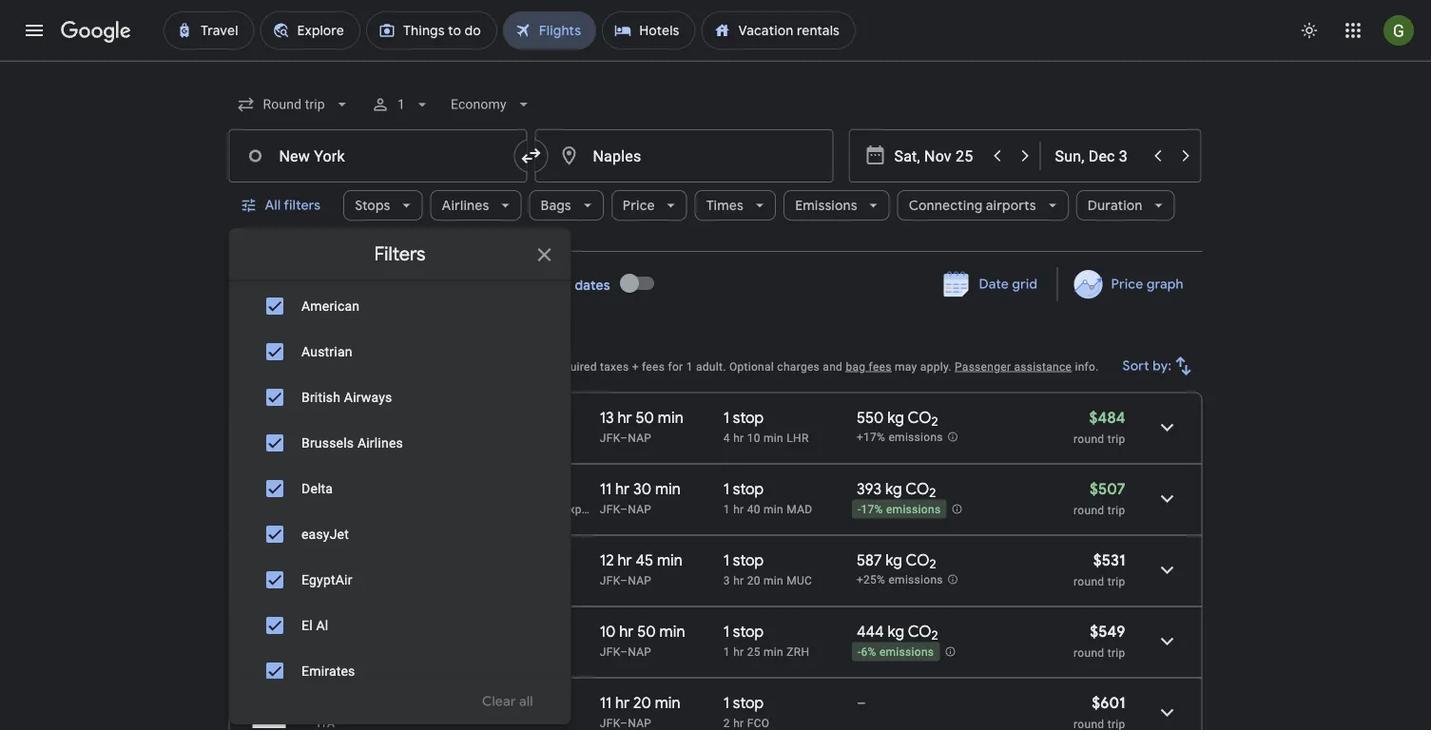 Task type: vqa. For each thing, say whether or not it's contained in the screenshot.
Find the best price REGION
yes



Task type: locate. For each thing, give the bounding box(es) containing it.
1 vertical spatial price
[[1111, 276, 1143, 293]]

3 jfk from the top
[[600, 574, 620, 587]]

price inside popup button
[[623, 197, 655, 214]]

- down 444
[[858, 646, 861, 659]]

leaves john f. kennedy international airport at 10:30 pm on saturday, november 25 and arrives at naples international airport at 6:20 pm on sunday, november 26. element
[[317, 408, 463, 428]]

duration button
[[1077, 183, 1175, 228]]

1 inside 1 stop 2 hr fco
[[724, 693, 730, 713]]

trip for $549
[[1108, 646, 1126, 660]]

1 stop flight. element for 13 hr 50 min
[[724, 408, 764, 430]]

track
[[261, 277, 296, 294]]

2 nap from the top
[[628, 503, 652, 516]]

round down $484 text field
[[1074, 432, 1105, 446]]

0 horizontal spatial price
[[623, 197, 655, 214]]

1 stop 1 hr 40 min mad
[[724, 479, 813, 516]]

2 up -17% emissions
[[929, 485, 936, 501]]

airways down leaves john f. kennedy international airport at 10:30 pm on saturday, november 25 and arrives at naples international airport at 6:20 pm on sunday, november 26. 'element'
[[411, 431, 453, 445]]

hr left muc
[[733, 574, 744, 587]]

None search field
[[229, 10, 1203, 730]]

airlines up the "air serbia only" "image"
[[442, 197, 489, 214]]

round down $507
[[1074, 504, 1105, 517]]

10 right 4
[[747, 431, 761, 445]]

1 for 1 stop 1 hr 25 min zrh
[[724, 622, 730, 642]]

none search field containing filters
[[229, 10, 1203, 730]]

0 horizontal spatial airlines
[[357, 435, 403, 451]]

jfk inside 12 hr 45 min jfk – nap
[[600, 574, 620, 587]]

ranked
[[229, 360, 268, 373]]

550 kg co 2
[[857, 408, 938, 430]]

2 stop from the top
[[733, 479, 764, 499]]

passenger assistance button
[[955, 360, 1072, 373]]

nap down total duration 11 hr 20 min. element
[[628, 717, 652, 730]]

10 down 12 hr 45 min jfk – nap
[[600, 622, 616, 642]]

all
[[265, 197, 281, 214]]

1 horizontal spatial 10
[[747, 431, 761, 445]]

price left graph
[[1111, 276, 1143, 293]]

emissions
[[889, 431, 943, 444], [886, 503, 941, 517], [889, 574, 943, 587], [880, 646, 934, 659]]

fees right bag
[[869, 360, 892, 373]]

min right 25
[[764, 645, 784, 659]]

None text field
[[229, 129, 527, 183]]

nap inside the 11 hr 20 min jfk – nap
[[628, 717, 652, 730]]

co
[[908, 408, 932, 428], [906, 479, 929, 499], [906, 551, 930, 570], [908, 622, 932, 642]]

1 for 1 stop 4 hr 10 min lhr
[[724, 408, 730, 428]]

co for 587
[[906, 551, 930, 570]]

2 inside 587 kg co 2
[[930, 557, 936, 573]]

2 1 stop flight. element from the top
[[724, 479, 764, 502]]

-
[[858, 503, 861, 517], [858, 646, 861, 659]]

1 11 from the top
[[600, 479, 612, 499]]

444
[[857, 622, 884, 642]]

co up -17% emissions
[[906, 479, 929, 499]]

stop up layover (1 of 1) is a 3 hr 20 min layover at munich international airport in munich. element
[[733, 551, 764, 570]]

3 inside 1 stop 3 hr 20 min muc
[[724, 574, 730, 587]]

2 inside 550 kg co 2
[[932, 414, 938, 430]]

nap inside 13 hr 50 min jfk – nap
[[628, 431, 652, 445]]

trip for $531
[[1108, 575, 1126, 588]]

hr left 25
[[733, 645, 744, 659]]

trip inside $507 round trip
[[1108, 504, 1126, 517]]

3 inside find the best price region
[[456, 277, 464, 294]]

min left muc
[[764, 574, 784, 587]]

0 vertical spatial airlines
[[442, 197, 489, 214]]

2 for 550
[[932, 414, 938, 430]]

jfk inside 10 hr 50 min jfk – nap
[[600, 645, 620, 659]]

1 stop flight. element up fco
[[724, 693, 764, 716]]

531 US dollars text field
[[1094, 551, 1126, 570]]

min down 12 hr 45 min jfk – nap
[[660, 622, 685, 642]]

20 down 10 hr 50 min jfk – nap
[[633, 693, 651, 713]]

5 jfk from the top
[[600, 717, 620, 730]]

1 trip from the top
[[1108, 432, 1126, 446]]

airlines down leaves john f. kennedy international airport at 10:30 pm on saturday, november 25 and arrives at naples international airport at 6:20 pm on sunday, november 26. 'element'
[[357, 435, 403, 451]]

1 jfk from the top
[[600, 431, 620, 445]]

50 down 12 hr 45 min jfk – nap
[[637, 622, 656, 642]]

1 inside 1 stop 4 hr 10 min lhr
[[724, 408, 730, 428]]

jfk inside 13 hr 50 min jfk – nap
[[600, 431, 620, 445]]

– right express at the left bottom of page
[[620, 503, 628, 516]]

change appearance image
[[1287, 8, 1332, 53]]

trip inside $484 round trip
[[1108, 432, 1126, 446]]

min inside 1 stop 1 hr 25 min zrh
[[764, 645, 784, 659]]

0 vertical spatial -
[[858, 503, 861, 517]]

hr inside 1 stop 1 hr 25 min zrh
[[733, 645, 744, 659]]

1 horizontal spatial 3
[[724, 574, 730, 587]]

min right "30"
[[655, 479, 681, 499]]

11 down 10 hr 50 min jfk – nap
[[600, 693, 612, 713]]

trip for $484
[[1108, 432, 1126, 446]]

1 vertical spatial 50
[[637, 622, 656, 642]]

8:40 pm
[[317, 479, 374, 499]]

british down on
[[301, 389, 340, 405]]

1 vertical spatial 10
[[600, 622, 616, 642]]

kg inside 587 kg co 2
[[886, 551, 903, 570]]

0 vertical spatial 20
[[747, 574, 761, 587]]

jfk inside 8:40 pm operated by iberia express 11 hr 30 min jfk – nap
[[600, 503, 620, 516]]

587
[[857, 551, 882, 570]]

11 up express at the left bottom of page
[[600, 479, 612, 499]]

nov
[[371, 277, 397, 294]]

nap for 11
[[628, 717, 652, 730]]

1 round from the top
[[1074, 432, 1105, 446]]

bags
[[541, 197, 571, 214]]

– down total duration 12 hr 45 min. element
[[620, 574, 628, 587]]

1 stop flight. element up 4
[[724, 408, 764, 430]]

layover (1 of 1) is a 1 hr 25 min layover at zurich airport in zürich. element
[[724, 644, 847, 660]]

price
[[623, 197, 655, 214], [1111, 276, 1143, 293]]

4 trip from the top
[[1108, 646, 1126, 660]]

stop inside 1 stop 3 hr 20 min muc
[[733, 551, 764, 570]]

airways
[[344, 389, 392, 405], [411, 431, 453, 445]]

kg up '+17% emissions'
[[888, 408, 905, 428]]

round inside $484 round trip
[[1074, 432, 1105, 446]]

1 horizontal spatial fees
[[869, 360, 892, 373]]

date grid button
[[930, 267, 1053, 301]]

2 up '+17% emissions'
[[932, 414, 938, 430]]

hr left 40
[[733, 503, 744, 516]]

4 stop from the top
[[733, 622, 764, 642]]

1 vertical spatial airways
[[411, 431, 453, 445]]

1 horizontal spatial and
[[823, 360, 843, 373]]

co inside "444 kg co 2"
[[908, 622, 932, 642]]

only
[[496, 663, 525, 680]]

0 vertical spatial price
[[623, 197, 655, 214]]

stop for 12 hr 45 min
[[733, 551, 764, 570]]

2 inside "444 kg co 2"
[[932, 628, 938, 644]]

1 stop flight. element up 40
[[724, 479, 764, 502]]

2 jfk from the top
[[600, 503, 620, 516]]

30
[[633, 479, 652, 499]]

min inside 12 hr 45 min jfk – nap
[[657, 551, 683, 570]]

trip inside the $531 round trip
[[1108, 575, 1126, 588]]

4
[[724, 431, 730, 445]]

nap down "30"
[[628, 503, 652, 516]]

trip down $549 text box
[[1108, 646, 1126, 660]]

min left lhr
[[764, 431, 784, 445]]

total duration 11 hr 30 min. element
[[600, 479, 724, 502]]

stop up 25
[[733, 622, 764, 642]]

kg for 444
[[888, 622, 905, 642]]

– right 10:30 pm
[[384, 408, 394, 428]]

stop
[[733, 408, 764, 428], [733, 479, 764, 499], [733, 551, 764, 570], [733, 622, 764, 642], [733, 693, 764, 713]]

stop for 11 hr 30 min
[[733, 479, 764, 499]]

3 1 stop flight. element from the top
[[724, 551, 764, 573]]

find the best price region
[[229, 261, 1203, 317]]

1 horizontal spatial british
[[374, 431, 408, 445]]

learn more about tracked prices image
[[343, 277, 360, 294]]

jfk for 10
[[600, 645, 620, 659]]

1 stop flight. element down 40
[[724, 551, 764, 573]]

2 up -6% emissions
[[932, 628, 938, 644]]

13 hr 50 min jfk – nap
[[600, 408, 684, 445]]

1 vertical spatial -
[[858, 646, 861, 659]]

2 round from the top
[[1074, 504, 1105, 517]]

kg up +25% emissions
[[886, 551, 903, 570]]

0 vertical spatial 10
[[747, 431, 761, 445]]

kg
[[888, 408, 905, 428], [885, 479, 902, 499], [886, 551, 903, 570], [888, 622, 905, 642]]

round down $531 text box
[[1074, 575, 1105, 588]]

50 inside 10 hr 50 min jfk – nap
[[637, 622, 656, 642]]

jfk down total duration 11 hr 20 min. element
[[600, 717, 620, 730]]

2 inside 1 stop 2 hr fco
[[724, 717, 730, 730]]

3 trip from the top
[[1108, 575, 1126, 588]]

round
[[1074, 432, 1105, 446], [1074, 504, 1105, 517], [1074, 575, 1105, 588], [1074, 646, 1105, 660]]

ita
[[317, 717, 335, 730]]

british down leaves john f. kennedy international airport at 10:30 pm on saturday, november 25 and arrives at naples international airport at 6:20 pm on sunday, november 26. 'element'
[[374, 431, 408, 445]]

2
[[932, 414, 938, 430], [929, 485, 936, 501], [930, 557, 936, 573], [932, 628, 938, 644], [724, 717, 730, 730]]

0 horizontal spatial fees
[[642, 360, 665, 373]]

2 left fco
[[724, 717, 730, 730]]

nap down 'total duration 13 hr 50 min.' element
[[628, 431, 652, 445]]

10:30 pm
[[317, 408, 381, 428]]

kg inside 550 kg co 2
[[888, 408, 905, 428]]

stop for 10 hr 50 min
[[733, 622, 764, 642]]

– down total duration 10 hr 50 min. element
[[620, 645, 628, 659]]

min right 40
[[764, 503, 784, 516]]

1 stop from the top
[[733, 408, 764, 428]]

1 stop flight. element for 10 hr 50 min
[[724, 622, 764, 644]]

airways up 10:30 pm
[[344, 389, 392, 405]]

price for price
[[623, 197, 655, 214]]

round for $531
[[1074, 575, 1105, 588]]

hr right 4
[[733, 431, 744, 445]]

hr inside 8:40 pm operated by iberia express 11 hr 30 min jfk – nap
[[615, 479, 630, 499]]

trip down $531 text box
[[1108, 575, 1126, 588]]

departing
[[273, 331, 360, 355]]

50 inside 13 hr 50 min jfk – nap
[[636, 408, 654, 428]]

hr right 12
[[618, 551, 632, 570]]

2 up +25% emissions
[[930, 557, 936, 573]]

nov 25 – dec 3
[[371, 277, 464, 294]]

jfk for 12
[[600, 574, 620, 587]]

flights
[[364, 331, 420, 355]]

1
[[397, 97, 405, 112], [686, 360, 693, 373], [724, 408, 730, 428], [724, 479, 730, 499], [724, 503, 730, 516], [724, 551, 730, 570], [724, 622, 730, 642], [724, 645, 730, 659], [724, 693, 730, 713]]

filters
[[284, 197, 321, 214]]

2 inside the 393 kg co 2
[[929, 485, 936, 501]]

operated
[[462, 503, 511, 516]]

min inside 10 hr 50 min jfk – nap
[[660, 622, 685, 642]]

track prices
[[261, 277, 339, 294]]

price right bags 'popup button'
[[623, 197, 655, 214]]

-6% emissions
[[858, 646, 934, 659]]

fees
[[642, 360, 665, 373], [869, 360, 892, 373]]

swap origin and destination. image
[[520, 145, 543, 167]]

flight details. leaves john f. kennedy international airport at 9:00 pm on saturday, november 25 and arrives at naples international airport at 2:20 pm on sunday, november 26. image
[[1145, 690, 1190, 730]]

1 vertical spatial 20
[[633, 693, 651, 713]]

on
[[307, 360, 320, 373]]

co inside 550 kg co 2
[[908, 408, 932, 428]]

601 US dollars text field
[[1092, 693, 1126, 713]]

jfk inside the 11 hr 20 min jfk – nap
[[600, 717, 620, 730]]

stop up fco
[[733, 693, 764, 713]]

- for 393
[[858, 503, 861, 517]]

adult.
[[696, 360, 726, 373]]

4 round from the top
[[1074, 646, 1105, 660]]

emirates
[[301, 663, 355, 679]]

9:00 pm
[[317, 622, 375, 642]]

11
[[600, 479, 612, 499], [600, 693, 612, 713]]

10:30 pm – american, british airways
[[317, 408, 453, 445]]

stop inside 1 stop 4 hr 10 min lhr
[[733, 408, 764, 428]]

50 for 10
[[637, 622, 656, 642]]

50
[[636, 408, 654, 428], [637, 622, 656, 642]]

best
[[229, 331, 268, 355]]

jfk down total duration 10 hr 50 min. element
[[600, 645, 620, 659]]

nap
[[628, 431, 652, 445], [628, 503, 652, 516], [628, 574, 652, 587], [628, 645, 652, 659], [628, 717, 652, 730]]

– inside 8:40 pm operated by iberia express 11 hr 30 min jfk – nap
[[620, 503, 628, 516]]

5 1 stop flight. element from the top
[[724, 693, 764, 716]]

1 vertical spatial 11
[[600, 693, 612, 713]]

trip for $507
[[1108, 504, 1126, 517]]

min right 45
[[657, 551, 683, 570]]

50 right the 13
[[636, 408, 654, 428]]

round for $549
[[1074, 646, 1105, 660]]

trip down $484 text field
[[1108, 432, 1126, 446]]

3 right 25 – dec
[[456, 277, 464, 294]]

jfk down the 13
[[600, 431, 620, 445]]

hr inside 1 stop 3 hr 20 min muc
[[733, 574, 744, 587]]

jfk down 12
[[600, 574, 620, 587]]

0 vertical spatial 50
[[636, 408, 654, 428]]

min inside '1 stop 1 hr 40 min mad'
[[764, 503, 784, 516]]

- down 393
[[858, 503, 861, 517]]

trip down $507
[[1108, 504, 1126, 517]]

–
[[384, 408, 394, 428], [620, 431, 628, 445], [620, 503, 628, 516], [620, 574, 628, 587], [620, 645, 628, 659], [857, 693, 866, 713], [620, 717, 628, 730]]

– down total duration 11 hr 20 min. element
[[620, 717, 628, 730]]

3
[[456, 277, 464, 294], [724, 574, 730, 587]]

stop up layover (1 of 1) is a 4 hr 10 min layover at heathrow airport in london. element in the right bottom of the page
[[733, 408, 764, 428]]

round down $549 text box
[[1074, 646, 1105, 660]]

0 vertical spatial 11
[[600, 479, 612, 499]]

kg for 550
[[888, 408, 905, 428]]

0 horizontal spatial british
[[301, 389, 340, 405]]

1 vertical spatial british
[[374, 431, 408, 445]]

hr left "30"
[[615, 479, 630, 499]]

by
[[514, 503, 526, 516]]

round inside the $531 round trip
[[1074, 575, 1105, 588]]

nap down total duration 10 hr 50 min. element
[[628, 645, 652, 659]]

1 nap from the top
[[628, 431, 652, 445]]

total duration 13 hr 50 min. element
[[600, 408, 724, 430]]

2 11 from the top
[[600, 693, 612, 713]]

nap down 45
[[628, 574, 652, 587]]

kg up -17% emissions
[[885, 479, 902, 499]]

co up +25% emissions
[[906, 551, 930, 570]]

4 jfk from the top
[[600, 645, 620, 659]]

co inside the 393 kg co 2
[[906, 479, 929, 499]]

1 horizontal spatial 20
[[747, 574, 761, 587]]

jfk up 12
[[600, 503, 620, 516]]

1 and from the left
[[353, 360, 373, 373]]

co up '+17% emissions'
[[908, 408, 932, 428]]

hr down 10 hr 50 min jfk – nap
[[615, 693, 630, 713]]

549 US dollars text field
[[1090, 622, 1126, 642]]

8:40 pm operated by iberia express 11 hr 30 min jfk – nap
[[317, 479, 681, 516]]

$484
[[1090, 408, 1126, 428]]

– down 'total duration 13 hr 50 min.' element
[[620, 431, 628, 445]]

1 stop flight. element up 25
[[724, 622, 764, 644]]

– inside 10:30 pm – american, british airways
[[384, 408, 394, 428]]

nap inside 10 hr 50 min jfk – nap
[[628, 645, 652, 659]]

graph
[[1147, 276, 1184, 293]]

round inside $549 round trip
[[1074, 646, 1105, 660]]

connecting airports
[[909, 197, 1037, 214]]

min down for
[[658, 408, 684, 428]]

1 - from the top
[[858, 503, 861, 517]]

date grid
[[979, 276, 1038, 293]]

4 1 stop flight. element from the top
[[724, 622, 764, 644]]

best departing flights main content
[[229, 261, 1203, 730]]

1 horizontal spatial airlines
[[442, 197, 489, 214]]

5 stop from the top
[[733, 693, 764, 713]]

11 inside 8:40 pm operated by iberia express 11 hr 30 min jfk – nap
[[600, 479, 612, 499]]

None text field
[[535, 129, 834, 183]]

for
[[668, 360, 683, 373]]

stop up 40
[[733, 479, 764, 499]]

5 nap from the top
[[628, 717, 652, 730]]

fees right +
[[642, 360, 665, 373]]

1 1 stop flight. element from the top
[[724, 408, 764, 430]]

20
[[747, 574, 761, 587], [633, 693, 651, 713]]

flight details. leaves john f. kennedy international airport at 5:30 pm on saturday, november 25 and arrives at naples international airport at 12:15 pm on sunday, november 26. image
[[1145, 547, 1190, 593]]

stop inside 1 stop 2 hr fco
[[733, 693, 764, 713]]

1 stop flight. element
[[724, 408, 764, 430], [724, 479, 764, 502], [724, 551, 764, 573], [724, 622, 764, 644], [724, 693, 764, 716]]

hr right the 13
[[618, 408, 632, 428]]

stop inside '1 stop 1 hr 40 min mad'
[[733, 479, 764, 499]]

1 horizontal spatial airways
[[411, 431, 453, 445]]

+17%
[[857, 431, 886, 444]]

hr inside 1 stop 2 hr fco
[[733, 717, 744, 730]]

1 vertical spatial airlines
[[357, 435, 403, 451]]

2 trip from the top
[[1108, 504, 1126, 517]]

$507
[[1090, 479, 1126, 499]]

4 nap from the top
[[628, 645, 652, 659]]

price inside button
[[1111, 276, 1143, 293]]

nap inside 12 hr 45 min jfk – nap
[[628, 574, 652, 587]]

Departure time: 9:00 PM. text field
[[317, 622, 375, 642]]

1 vertical spatial 3
[[724, 574, 730, 587]]

kg inside the 393 kg co 2
[[885, 479, 902, 499]]

hr
[[618, 408, 632, 428], [733, 431, 744, 445], [615, 479, 630, 499], [733, 503, 744, 516], [618, 551, 632, 570], [733, 574, 744, 587], [619, 622, 634, 642], [733, 645, 744, 659], [615, 693, 630, 713], [733, 717, 744, 730]]

1 horizontal spatial price
[[1111, 276, 1143, 293]]

and
[[353, 360, 373, 373], [823, 360, 843, 373]]

main menu image
[[23, 19, 46, 42]]

brussels airlines
[[301, 435, 403, 451]]

0 vertical spatial 3
[[456, 277, 464, 294]]

kg inside "444 kg co 2"
[[888, 622, 905, 642]]

brussels
[[301, 435, 354, 451]]

easyjet
[[301, 526, 349, 542]]

min down 10 hr 50 min jfk – nap
[[655, 693, 681, 713]]

jfk for 11
[[600, 717, 620, 730]]

0 horizontal spatial 10
[[600, 622, 616, 642]]

connecting
[[909, 197, 983, 214]]

3 round from the top
[[1074, 575, 1105, 588]]

round inside $507 round trip
[[1074, 504, 1105, 517]]

and right price on the left of the page
[[353, 360, 373, 373]]

trip inside $549 round trip
[[1108, 646, 1126, 660]]

airlines inside popup button
[[442, 197, 489, 214]]

1 inside "popup button"
[[397, 97, 405, 112]]

bags button
[[529, 183, 604, 228]]

stop inside 1 stop 1 hr 25 min zrh
[[733, 622, 764, 642]]

hr left fco
[[733, 717, 744, 730]]

filters
[[374, 242, 426, 266]]

None field
[[229, 88, 359, 122], [443, 88, 541, 122], [229, 88, 359, 122], [443, 88, 541, 122]]

0 vertical spatial airways
[[344, 389, 392, 405]]

round for $507
[[1074, 504, 1105, 517]]

2 - from the top
[[858, 646, 861, 659]]

based
[[271, 360, 304, 373]]

0 horizontal spatial and
[[353, 360, 373, 373]]

only button
[[473, 649, 548, 694]]

flight details. leaves john f. kennedy international airport at 8:40 pm on saturday, november 25 and arrives at naples international airport at 2:10 pm on sunday, november 26. image
[[1145, 476, 1190, 522]]

3 stop from the top
[[733, 551, 764, 570]]

co up -6% emissions
[[908, 622, 932, 642]]

2 fees from the left
[[869, 360, 892, 373]]

444 kg co 2
[[857, 622, 938, 644]]

kg up -6% emissions
[[888, 622, 905, 642]]

sort
[[1123, 358, 1150, 375]]

jfk for 13
[[600, 431, 620, 445]]

3 nap from the top
[[628, 574, 652, 587]]

stop for 13 hr 50 min
[[733, 408, 764, 428]]

0 vertical spatial british
[[301, 389, 340, 405]]

3 down total duration 12 hr 45 min. element
[[724, 574, 730, 587]]

1 stop 2 hr fco
[[724, 693, 770, 730]]

hr down 12 hr 45 min jfk – nap
[[619, 622, 634, 642]]

11 hr 20 min jfk – nap
[[600, 693, 681, 730]]

bag fees button
[[846, 360, 892, 373]]

1 inside 1 stop 3 hr 20 min muc
[[724, 551, 730, 570]]

0 horizontal spatial 20
[[633, 693, 651, 713]]

co inside 587 kg co 2
[[906, 551, 930, 570]]

393 kg co 2
[[857, 479, 936, 501]]

layover (1 of 1) is a 3 hr 20 min layover at munich international airport in munich. element
[[724, 573, 847, 588]]

emissions down 550 kg co 2 at the bottom right
[[889, 431, 943, 444]]

and left bag
[[823, 360, 843, 373]]

20 left muc
[[747, 574, 761, 587]]

0 horizontal spatial 3
[[456, 277, 464, 294]]



Task type: describe. For each thing, give the bounding box(es) containing it.
lufthansa
[[317, 574, 371, 587]]

nap for 12
[[628, 574, 652, 587]]

co for 550
[[908, 408, 932, 428]]

1 stop 1 hr 25 min zrh
[[724, 622, 810, 659]]

min inside 1 stop 4 hr 10 min lhr
[[764, 431, 784, 445]]

2 and from the left
[[823, 360, 843, 373]]

airlines button
[[430, 183, 522, 228]]

1 for 1 stop 2 hr fco
[[724, 693, 730, 713]]

hr inside '1 stop 1 hr 40 min mad'
[[733, 503, 744, 516]]

fco
[[747, 717, 770, 730]]

lhr
[[787, 431, 809, 445]]

nap for 13
[[628, 431, 652, 445]]

times
[[706, 197, 744, 214]]

2 for 587
[[930, 557, 936, 573]]

stop for 11 hr 20 min
[[733, 693, 764, 713]]

british inside 10:30 pm – american, british airways
[[374, 431, 408, 445]]

duration
[[1088, 197, 1143, 214]]

hr inside 12 hr 45 min jfk – nap
[[618, 551, 632, 570]]

layover (1 of 1) is a 1 hr 40 min layover at adolfo suárez madrid–barajas airport in madrid. element
[[724, 502, 847, 517]]

3 for stop
[[724, 574, 730, 587]]

emissions down the 393 kg co 2
[[886, 503, 941, 517]]

all filters
[[265, 197, 321, 214]]

ranked based on price and convenience
[[229, 360, 443, 373]]

$484 round trip
[[1074, 408, 1126, 446]]

1 for 1
[[397, 97, 405, 112]]

1 stop flight. element for 12 hr 45 min
[[724, 551, 764, 573]]

17%
[[861, 503, 883, 517]]

1 fees from the left
[[642, 360, 665, 373]]

flight details. leaves john f. kennedy international airport at 9:00 pm on saturday, november 25 and arrives at naples international airport at 1:50 pm on sunday, november 26. image
[[1145, 619, 1190, 664]]

connecting airports button
[[897, 183, 1069, 228]]

sort by: button
[[1115, 343, 1203, 389]]

mad
[[787, 503, 813, 516]]

sort by:
[[1123, 358, 1172, 375]]

british airways
[[301, 389, 392, 405]]

emissions down 587 kg co 2
[[889, 574, 943, 587]]

25 – dec
[[400, 277, 453, 294]]

min inside 13 hr 50 min jfk – nap
[[658, 408, 684, 428]]

11 inside the 11 hr 20 min jfk – nap
[[600, 693, 612, 713]]

20 inside 1 stop 3 hr 20 min muc
[[747, 574, 761, 587]]

best departing flights
[[229, 331, 420, 355]]

american,
[[317, 431, 371, 445]]

total duration 11 hr 20 min. element
[[600, 693, 724, 716]]

1 button
[[363, 82, 439, 127]]

– inside 10 hr 50 min jfk – nap
[[620, 645, 628, 659]]

Departure text field
[[895, 130, 982, 182]]

price
[[323, 360, 350, 373]]

$531 round trip
[[1074, 551, 1126, 588]]

– inside the 11 hr 20 min jfk – nap
[[620, 717, 628, 730]]

el
[[301, 618, 312, 633]]

kg for 393
[[885, 479, 902, 499]]

air serbia only image
[[473, 238, 548, 283]]

Departure time: 10:30 PM. text field
[[317, 408, 381, 428]]

price button
[[611, 183, 687, 228]]

nap for 10
[[628, 645, 652, 659]]

1 stop flight. element for 11 hr 20 min
[[724, 693, 764, 716]]

kg for 587
[[886, 551, 903, 570]]

dates
[[575, 277, 610, 294]]

20 inside the 11 hr 20 min jfk – nap
[[633, 693, 651, 713]]

587 kg co 2
[[857, 551, 936, 573]]

american
[[301, 298, 359, 314]]

round for $484
[[1074, 432, 1105, 446]]

1 for 1 stop 3 hr 20 min muc
[[724, 551, 730, 570]]

12
[[600, 551, 614, 570]]

-17% emissions
[[858, 503, 941, 517]]

+17% emissions
[[857, 431, 943, 444]]

airways inside 10:30 pm – american, british airways
[[411, 431, 453, 445]]

price for price graph
[[1111, 276, 1143, 293]]

nap inside 8:40 pm operated by iberia express 11 hr 30 min jfk – nap
[[628, 503, 652, 516]]

13
[[600, 408, 614, 428]]

airports
[[986, 197, 1037, 214]]

10 inside 1 stop 4 hr 10 min lhr
[[747, 431, 761, 445]]

times button
[[695, 183, 776, 228]]

close dialog image
[[533, 243, 556, 266]]

egyptair
[[301, 572, 352, 588]]

emissions button
[[784, 183, 890, 228]]

apply.
[[920, 360, 952, 373]]

total duration 10 hr 50 min. element
[[600, 622, 724, 644]]

hr inside 10 hr 50 min jfk – nap
[[619, 622, 634, 642]]

all filters button
[[229, 183, 336, 228]]

550
[[857, 408, 884, 428]]

charges
[[777, 360, 820, 373]]

484 US dollars text field
[[1090, 408, 1126, 428]]

flight details. leaves john f. kennedy international airport at 10:30 pm on saturday, november 25 and arrives at naples international airport at 6:20 pm on sunday, november 26. image
[[1145, 405, 1190, 450]]

include
[[512, 360, 550, 373]]

+
[[632, 360, 639, 373]]

2 for 393
[[929, 485, 936, 501]]

3 for 25 – dec
[[456, 277, 464, 294]]

10 hr 50 min jfk – nap
[[600, 622, 685, 659]]

price graph button
[[1062, 267, 1199, 301]]

25
[[747, 645, 761, 659]]

Return text field
[[1055, 130, 1143, 182]]

delta
[[301, 481, 333, 496]]

6%
[[861, 646, 877, 659]]

price graph
[[1111, 276, 1184, 293]]

hr inside the 11 hr 20 min jfk – nap
[[615, 693, 630, 713]]

507 US dollars text field
[[1090, 479, 1126, 499]]

may
[[895, 360, 917, 373]]

assistance
[[1014, 360, 1072, 373]]

50 for 13
[[636, 408, 654, 428]]

40
[[747, 503, 761, 516]]

express
[[562, 503, 605, 516]]

1 for 1 stop 1 hr 40 min mad
[[724, 479, 730, 499]]

$507 round trip
[[1074, 479, 1126, 517]]

austrian
[[301, 344, 352, 360]]

10 inside 10 hr 50 min jfk – nap
[[600, 622, 616, 642]]

by:
[[1153, 358, 1172, 375]]

emissions down "444 kg co 2"
[[880, 646, 934, 659]]

zrh
[[787, 645, 810, 659]]

layover (1 of 1) is a 4 hr 10 min layover at heathrow airport in london. element
[[724, 430, 847, 446]]

– down 6% at right
[[857, 693, 866, 713]]

45
[[636, 551, 654, 570]]

2 for 444
[[932, 628, 938, 644]]

optional
[[729, 360, 774, 373]]

co for 444
[[908, 622, 932, 642]]

1 stop flight. element for 11 hr 30 min
[[724, 479, 764, 502]]

co for 393
[[906, 479, 929, 499]]

Departure time: 8:40 PM. text field
[[317, 479, 374, 499]]

stops button
[[343, 183, 423, 228]]

bag
[[846, 360, 866, 373]]

layover (1 of 1) is a 2 hr layover at leonardo da vinci–fiumicino airport in rome. element
[[724, 716, 847, 730]]

grid
[[1012, 276, 1038, 293]]

min inside the 11 hr 20 min jfk – nap
[[655, 693, 681, 713]]

+25%
[[857, 574, 886, 587]]

hr inside 1 stop 4 hr 10 min lhr
[[733, 431, 744, 445]]

date
[[979, 276, 1009, 293]]

loading results progress bar
[[0, 61, 1431, 65]]

al
[[316, 618, 328, 633]]

any
[[547, 277, 572, 294]]

1 stop 3 hr 20 min muc
[[724, 551, 812, 587]]

prices include required taxes + fees for 1 adult. optional charges and bag fees may apply. passenger assistance
[[475, 360, 1072, 373]]

passenger
[[955, 360, 1011, 373]]

min inside 1 stop 3 hr 20 min muc
[[764, 574, 784, 587]]

– inside 13 hr 50 min jfk – nap
[[620, 431, 628, 445]]

taxes
[[600, 360, 629, 373]]

hr inside 13 hr 50 min jfk – nap
[[618, 408, 632, 428]]

– inside 12 hr 45 min jfk – nap
[[620, 574, 628, 587]]

- for 444
[[858, 646, 861, 659]]

total duration 12 hr 45 min. element
[[600, 551, 724, 573]]

0 horizontal spatial airways
[[344, 389, 392, 405]]

min inside 8:40 pm operated by iberia express 11 hr 30 min jfk – nap
[[655, 479, 681, 499]]



